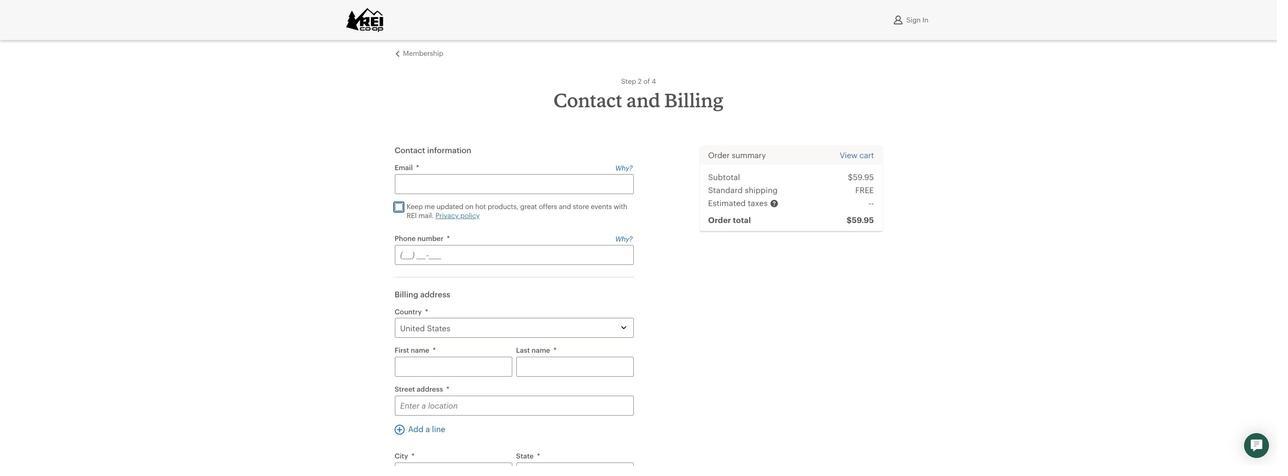 Task type: describe. For each thing, give the bounding box(es) containing it.
Street address text field
[[395, 396, 634, 416]]

Last name text field
[[516, 357, 634, 377]]

Email email field
[[395, 174, 634, 194]]

live chat image
[[1251, 440, 1263, 452]]

rei add image
[[395, 425, 405, 435]]

none checkbox inside contact information: email address element
[[395, 203, 403, 211]]

City text field
[[395, 463, 512, 467]]



Task type: locate. For each thing, give the bounding box(es) containing it.
return to the rei.com homepage image
[[346, 8, 384, 32]]

order total element
[[826, 214, 874, 227]]

None checkbox
[[395, 203, 403, 211]]

contact information: email address element
[[395, 163, 634, 226]]

First name text field
[[395, 357, 512, 377]]

banner
[[0, 0, 1277, 40]]

Phone number telephone field
[[395, 245, 634, 265]]

rei left arrow image
[[395, 51, 401, 57]]



Task type: vqa. For each thing, say whether or not it's contained in the screenshot.
Fitness Dropdown Button
no



